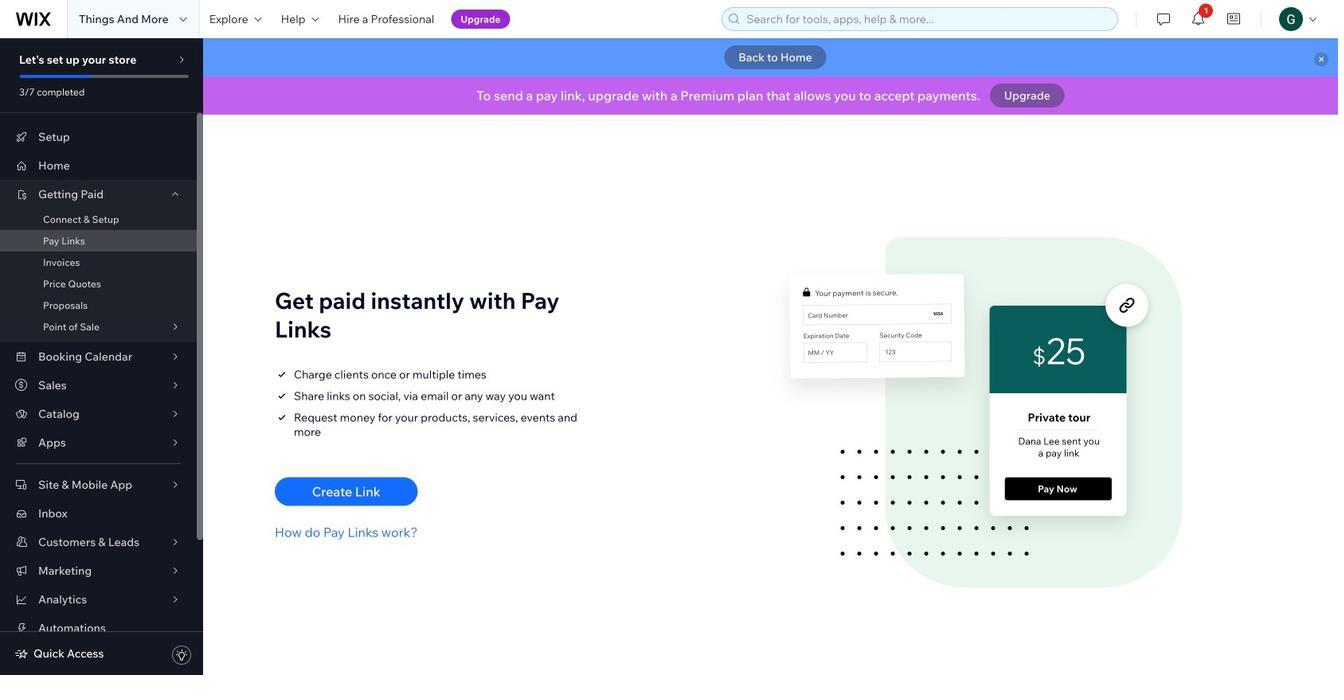 Task type: locate. For each thing, give the bounding box(es) containing it.
alert
[[203, 38, 1339, 77]]



Task type: describe. For each thing, give the bounding box(es) containing it.
sidebar element
[[0, 38, 203, 676]]

Search for tools, apps, help & more... field
[[742, 8, 1113, 30]]



Task type: vqa. For each thing, say whether or not it's contained in the screenshot.
Sidebar ELEMENT
yes



